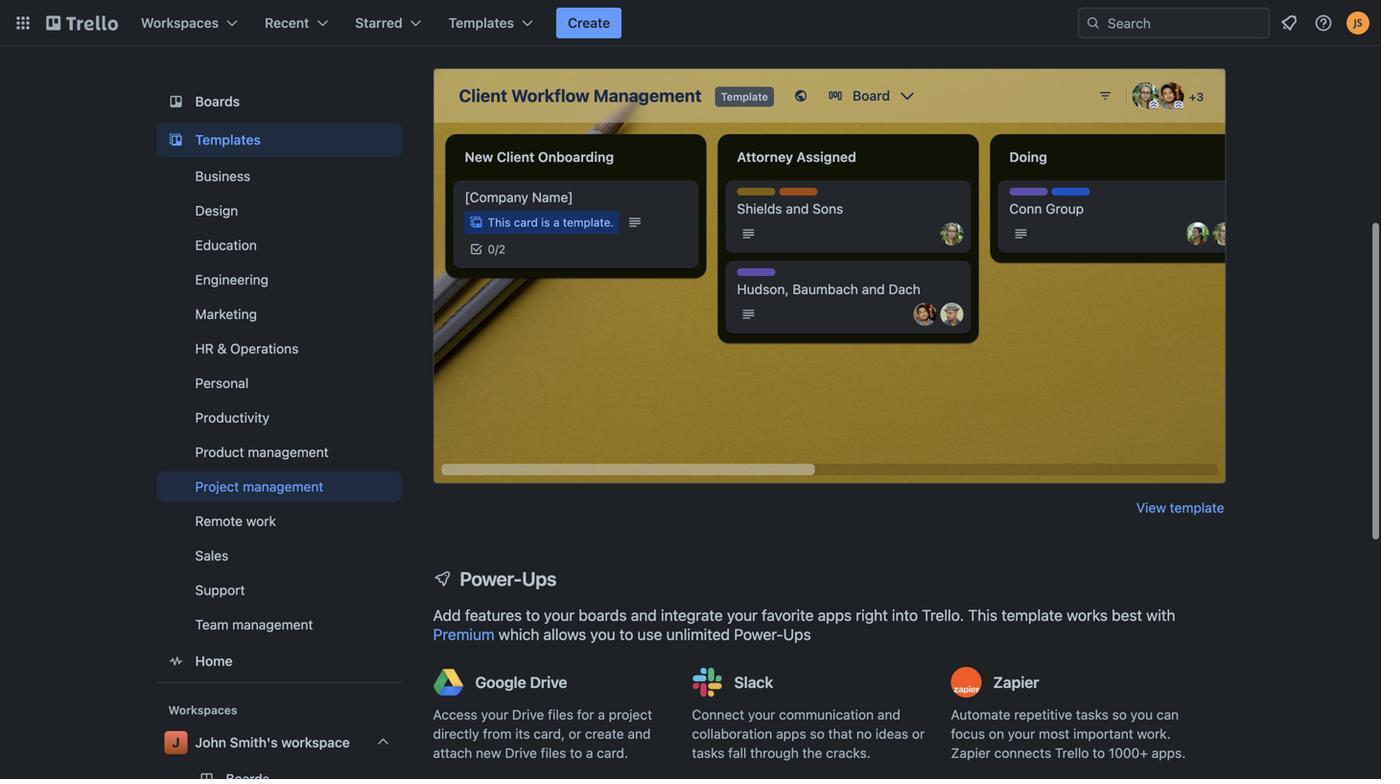 Task type: locate. For each thing, give the bounding box(es) containing it.
back to home image
[[46, 8, 118, 38]]

2 vertical spatial drive
[[505, 746, 537, 762]]

template
[[1170, 500, 1225, 516], [1002, 607, 1063, 625]]

drive right 'google'
[[530, 674, 567, 692]]

apps inside connect your communication and collaboration apps so that no ideas or tasks fall through the cracks.
[[776, 727, 806, 743]]

management for team management
[[232, 617, 313, 633]]

support link
[[157, 576, 402, 606]]

0 vertical spatial management
[[248, 445, 329, 460]]

1 horizontal spatial apps
[[818, 607, 852, 625]]

1 vertical spatial ups
[[783, 626, 811, 644]]

2 or from the left
[[912, 727, 925, 743]]

2 vertical spatial and
[[628, 727, 651, 743]]

0 vertical spatial so
[[1112, 707, 1127, 723]]

your up the connects at the bottom of page
[[1008, 727, 1035, 743]]

templates right starred popup button
[[449, 15, 514, 31]]

add
[[433, 607, 461, 625]]

support
[[195, 583, 245, 599]]

j
[[172, 735, 180, 751]]

your up the from
[[481, 707, 509, 723]]

ups down favorite
[[783, 626, 811, 644]]

cracks.
[[826, 746, 871, 762]]

ups
[[522, 568, 557, 590], [783, 626, 811, 644]]

connect your communication and collaboration apps so that no ideas or tasks fall through the cracks.
[[692, 707, 925, 762]]

education link
[[157, 230, 402, 261]]

create button
[[556, 8, 622, 38]]

card,
[[534, 727, 565, 743]]

1 vertical spatial template
[[1002, 607, 1063, 625]]

product management link
[[157, 437, 402, 468]]

0 vertical spatial template
[[1170, 500, 1225, 516]]

tasks
[[1076, 707, 1109, 723], [692, 746, 725, 762]]

project management link
[[157, 472, 402, 503]]

primary element
[[0, 0, 1381, 46]]

apps left right
[[818, 607, 852, 625]]

1 horizontal spatial so
[[1112, 707, 1127, 723]]

template board image
[[165, 129, 188, 152]]

zapier inside automate repetitive tasks so you can focus on your most important work. zapier connects trello to 1000+ apps.
[[951, 746, 991, 762]]

workspaces up "john"
[[168, 704, 237, 718]]

from
[[483, 727, 512, 743]]

0 horizontal spatial zapier
[[951, 746, 991, 762]]

or inside "access your drive files for a project directly from its card, or create and attach new drive files to a card."
[[569, 727, 581, 743]]

your
[[544, 607, 575, 625], [727, 607, 758, 625], [481, 707, 509, 723], [748, 707, 776, 723], [1008, 727, 1035, 743]]

drive down its
[[505, 746, 537, 762]]

1 horizontal spatial ups
[[783, 626, 811, 644]]

to down important
[[1093, 746, 1105, 762]]

your left favorite
[[727, 607, 758, 625]]

directly
[[433, 727, 479, 743]]

automate
[[951, 707, 1011, 723]]

zapier up repetitive
[[993, 674, 1039, 692]]

power- up features
[[460, 568, 522, 590]]

1 vertical spatial zapier
[[951, 746, 991, 762]]

1 vertical spatial tasks
[[692, 746, 725, 762]]

1 vertical spatial apps
[[776, 727, 806, 743]]

you up work.
[[1131, 707, 1153, 723]]

new
[[476, 746, 501, 762]]

files
[[548, 707, 574, 723], [541, 746, 566, 762]]

access
[[433, 707, 478, 723]]

for
[[577, 707, 594, 723]]

communication
[[779, 707, 874, 723]]

ups inside the add features to your boards and integrate your favorite apps right into trello. this template works best with premium which allows you to use unlimited power-ups
[[783, 626, 811, 644]]

can
[[1157, 707, 1179, 723]]

so inside connect your communication and collaboration apps so that no ideas or tasks fall through the cracks.
[[810, 727, 825, 743]]

0 horizontal spatial tasks
[[692, 746, 725, 762]]

1 vertical spatial files
[[541, 746, 566, 762]]

you down "boards"
[[590, 626, 616, 644]]

or
[[569, 727, 581, 743], [912, 727, 925, 743]]

create
[[568, 15, 610, 31]]

0 vertical spatial and
[[631, 607, 657, 625]]

tasks inside connect your communication and collaboration apps so that no ideas or tasks fall through the cracks.
[[692, 746, 725, 762]]

so up the
[[810, 727, 825, 743]]

2 vertical spatial management
[[232, 617, 313, 633]]

management
[[248, 445, 329, 460], [243, 479, 324, 495], [232, 617, 313, 633]]

design link
[[157, 196, 402, 226]]

apps
[[818, 607, 852, 625], [776, 727, 806, 743]]

you
[[590, 626, 616, 644], [1131, 707, 1153, 723]]

and up ideas
[[878, 707, 901, 723]]

work
[[246, 514, 276, 530]]

0 vertical spatial tasks
[[1076, 707, 1109, 723]]

remote work
[[195, 514, 276, 530]]

google
[[475, 674, 526, 692]]

management for project management
[[243, 479, 324, 495]]

drive up its
[[512, 707, 544, 723]]

focus
[[951, 727, 985, 743]]

0 vertical spatial apps
[[818, 607, 852, 625]]

view
[[1137, 500, 1166, 516]]

1 vertical spatial and
[[878, 707, 901, 723]]

tasks left the fall
[[692, 746, 725, 762]]

1 horizontal spatial a
[[598, 707, 605, 723]]

so up important
[[1112, 707, 1127, 723]]

power- down favorite
[[734, 626, 783, 644]]

0 horizontal spatial so
[[810, 727, 825, 743]]

1 vertical spatial power-
[[734, 626, 783, 644]]

through
[[750, 746, 799, 762]]

files up card,
[[548, 707, 574, 723]]

your inside connect your communication and collaboration apps so that no ideas or tasks fall through the cracks.
[[748, 707, 776, 723]]

john smith (johnsmith38824343) image
[[1347, 12, 1370, 35]]

workspaces up board image
[[141, 15, 219, 31]]

0 horizontal spatial apps
[[776, 727, 806, 743]]

to left card.
[[570, 746, 582, 762]]

template right view
[[1170, 500, 1225, 516]]

workspaces
[[141, 15, 219, 31], [168, 704, 237, 718]]

open information menu image
[[1314, 13, 1333, 33]]

a left card.
[[586, 746, 593, 762]]

files down card,
[[541, 746, 566, 762]]

1 horizontal spatial tasks
[[1076, 707, 1109, 723]]

power-
[[460, 568, 522, 590], [734, 626, 783, 644]]

and up use
[[631, 607, 657, 625]]

search image
[[1086, 15, 1101, 31]]

apps.
[[1152, 746, 1186, 762]]

0 horizontal spatial or
[[569, 727, 581, 743]]

add features to your boards and integrate your favorite apps right into trello. this template works best with premium which allows you to use unlimited power-ups
[[433, 607, 1176, 644]]

operations
[[230, 341, 299, 357]]

0 vertical spatial templates
[[449, 15, 514, 31]]

templates inside templates dropdown button
[[449, 15, 514, 31]]

0 vertical spatial files
[[548, 707, 574, 723]]

slack
[[734, 674, 773, 692]]

1 vertical spatial templates
[[195, 132, 261, 148]]

0 vertical spatial you
[[590, 626, 616, 644]]

or inside connect your communication and collaboration apps so that no ideas or tasks fall through the cracks.
[[912, 727, 925, 743]]

0 vertical spatial workspaces
[[141, 15, 219, 31]]

1 or from the left
[[569, 727, 581, 743]]

1 vertical spatial so
[[810, 727, 825, 743]]

management for product management
[[248, 445, 329, 460]]

team management link
[[157, 610, 402, 641]]

0 horizontal spatial you
[[590, 626, 616, 644]]

management down support 'link'
[[232, 617, 313, 633]]

business link
[[157, 161, 402, 192]]

0 vertical spatial power-
[[460, 568, 522, 590]]

drive
[[530, 674, 567, 692], [512, 707, 544, 723], [505, 746, 537, 762]]

template right this
[[1002, 607, 1063, 625]]

to
[[526, 607, 540, 625], [620, 626, 634, 644], [570, 746, 582, 762], [1093, 746, 1105, 762]]

1 horizontal spatial power-
[[734, 626, 783, 644]]

no
[[857, 727, 872, 743]]

0 horizontal spatial templates
[[195, 132, 261, 148]]

0 vertical spatial drive
[[530, 674, 567, 692]]

1 horizontal spatial you
[[1131, 707, 1153, 723]]

power- inside the add features to your boards and integrate your favorite apps right into trello. this template works best with premium which allows you to use unlimited power-ups
[[734, 626, 783, 644]]

ups up which
[[522, 568, 557, 590]]

recent button
[[253, 8, 340, 38]]

a right for
[[598, 707, 605, 723]]

1 vertical spatial a
[[586, 746, 593, 762]]

1 horizontal spatial templates
[[449, 15, 514, 31]]

business
[[195, 168, 251, 184]]

zapier down "focus" on the bottom right
[[951, 746, 991, 762]]

templates
[[449, 15, 514, 31], [195, 132, 261, 148]]

1 vertical spatial you
[[1131, 707, 1153, 723]]

repetitive
[[1014, 707, 1073, 723]]

or right ideas
[[912, 727, 925, 743]]

with
[[1147, 607, 1176, 625]]

and inside connect your communication and collaboration apps so that no ideas or tasks fall through the cracks.
[[878, 707, 901, 723]]

premium link
[[433, 626, 495, 644]]

management down 'product management' link
[[243, 479, 324, 495]]

apps up through
[[776, 727, 806, 743]]

or down for
[[569, 727, 581, 743]]

and
[[631, 607, 657, 625], [878, 707, 901, 723], [628, 727, 651, 743]]

1 vertical spatial management
[[243, 479, 324, 495]]

management down productivity link
[[248, 445, 329, 460]]

tasks up important
[[1076, 707, 1109, 723]]

0 vertical spatial a
[[598, 707, 605, 723]]

and down project
[[628, 727, 651, 743]]

card.
[[597, 746, 628, 762]]

favorite
[[762, 607, 814, 625]]

your down slack
[[748, 707, 776, 723]]

project management
[[195, 479, 324, 495]]

personal link
[[157, 368, 402, 399]]

personal
[[195, 376, 249, 391]]

1 horizontal spatial zapier
[[993, 674, 1039, 692]]

google drive
[[475, 674, 567, 692]]

0 horizontal spatial template
[[1002, 607, 1063, 625]]

most
[[1039, 727, 1070, 743]]

fall
[[728, 746, 747, 762]]

team
[[195, 617, 229, 633]]

0 horizontal spatial ups
[[522, 568, 557, 590]]

templates up business
[[195, 132, 261, 148]]

1 horizontal spatial or
[[912, 727, 925, 743]]

1 horizontal spatial template
[[1170, 500, 1225, 516]]

template inside the add features to your boards and integrate your favorite apps right into trello. this template works best with premium which allows you to use unlimited power-ups
[[1002, 607, 1063, 625]]



Task type: describe. For each thing, give the bounding box(es) containing it.
workspaces button
[[130, 8, 249, 38]]

1 vertical spatial drive
[[512, 707, 544, 723]]

project
[[195, 479, 239, 495]]

templates button
[[437, 8, 545, 38]]

product
[[195, 445, 244, 460]]

collaboration
[[692, 727, 773, 743]]

1000+
[[1109, 746, 1148, 762]]

create
[[585, 727, 624, 743]]

templates inside templates link
[[195, 132, 261, 148]]

to inside automate repetitive tasks so you can focus on your most important work. zapier connects trello to 1000+ apps.
[[1093, 746, 1105, 762]]

marketing
[[195, 306, 257, 322]]

hr & operations
[[195, 341, 299, 357]]

power-ups
[[460, 568, 557, 590]]

john
[[195, 735, 226, 751]]

productivity
[[195, 410, 270, 426]]

on
[[989, 727, 1004, 743]]

productivity link
[[157, 403, 402, 434]]

john smith's workspace
[[195, 735, 350, 751]]

marketing link
[[157, 299, 402, 330]]

hr & operations link
[[157, 334, 402, 365]]

boards link
[[157, 84, 402, 119]]

you inside automate repetitive tasks so you can focus on your most important work. zapier connects trello to 1000+ apps.
[[1131, 707, 1153, 723]]

that
[[828, 727, 853, 743]]

&
[[217, 341, 227, 357]]

starred button
[[344, 8, 433, 38]]

remote work link
[[157, 507, 402, 537]]

design
[[195, 203, 238, 219]]

project
[[609, 707, 652, 723]]

ideas
[[876, 727, 909, 743]]

its
[[515, 727, 530, 743]]

allows
[[543, 626, 586, 644]]

you inside the add features to your boards and integrate your favorite apps right into trello. this template works best with premium which allows you to use unlimited power-ups
[[590, 626, 616, 644]]

workspaces inside dropdown button
[[141, 15, 219, 31]]

the
[[803, 746, 823, 762]]

best
[[1112, 607, 1143, 625]]

which
[[499, 626, 539, 644]]

use
[[638, 626, 662, 644]]

0 notifications image
[[1278, 12, 1301, 35]]

Search field
[[1101, 9, 1269, 37]]

0 vertical spatial zapier
[[993, 674, 1039, 692]]

this
[[968, 607, 998, 625]]

to up which
[[526, 607, 540, 625]]

apps inside the add features to your boards and integrate your favorite apps right into trello. this template works best with premium which allows you to use unlimited power-ups
[[818, 607, 852, 625]]

important
[[1074, 727, 1134, 743]]

and inside the add features to your boards and integrate your favorite apps right into trello. this template works best with premium which allows you to use unlimited power-ups
[[631, 607, 657, 625]]

your inside "access your drive files for a project directly from its card, or create and attach new drive files to a card."
[[481, 707, 509, 723]]

into
[[892, 607, 918, 625]]

templates link
[[157, 123, 402, 157]]

tasks inside automate repetitive tasks so you can focus on your most important work. zapier connects trello to 1000+ apps.
[[1076, 707, 1109, 723]]

works
[[1067, 607, 1108, 625]]

workspace
[[281, 735, 350, 751]]

to inside "access your drive files for a project directly from its card, or create and attach new drive files to a card."
[[570, 746, 582, 762]]

work.
[[1137, 727, 1171, 743]]

hr
[[195, 341, 214, 357]]

so inside automate repetitive tasks so you can focus on your most important work. zapier connects trello to 1000+ apps.
[[1112, 707, 1127, 723]]

sales
[[195, 548, 229, 564]]

team management
[[195, 617, 313, 633]]

your inside automate repetitive tasks so you can focus on your most important work. zapier connects trello to 1000+ apps.
[[1008, 727, 1035, 743]]

view template
[[1137, 500, 1225, 516]]

engineering
[[195, 272, 269, 288]]

premium
[[433, 626, 495, 644]]

boards
[[195, 94, 240, 109]]

1 vertical spatial workspaces
[[168, 704, 237, 718]]

starred
[[355, 15, 403, 31]]

integrate
[[661, 607, 723, 625]]

remote
[[195, 514, 243, 530]]

your up allows
[[544, 607, 575, 625]]

connect
[[692, 707, 745, 723]]

home image
[[165, 650, 188, 673]]

trello
[[1055, 746, 1089, 762]]

features
[[465, 607, 522, 625]]

unlimited
[[666, 626, 730, 644]]

smith's
[[230, 735, 278, 751]]

home
[[195, 654, 233, 670]]

boards
[[579, 607, 627, 625]]

view template link
[[1137, 499, 1225, 518]]

0 horizontal spatial a
[[586, 746, 593, 762]]

product management
[[195, 445, 329, 460]]

right
[[856, 607, 888, 625]]

automate repetitive tasks so you can focus on your most important work. zapier connects trello to 1000+ apps.
[[951, 707, 1186, 762]]

0 horizontal spatial power-
[[460, 568, 522, 590]]

and inside "access your drive files for a project directly from its card, or create and attach new drive files to a card."
[[628, 727, 651, 743]]

to left use
[[620, 626, 634, 644]]

trello.
[[922, 607, 964, 625]]

attach
[[433, 746, 472, 762]]

board image
[[165, 90, 188, 113]]

education
[[195, 237, 257, 253]]

connects
[[995, 746, 1052, 762]]

0 vertical spatial ups
[[522, 568, 557, 590]]



Task type: vqa. For each thing, say whether or not it's contained in the screenshot.
OPEN INFORMATION MENU ICON
yes



